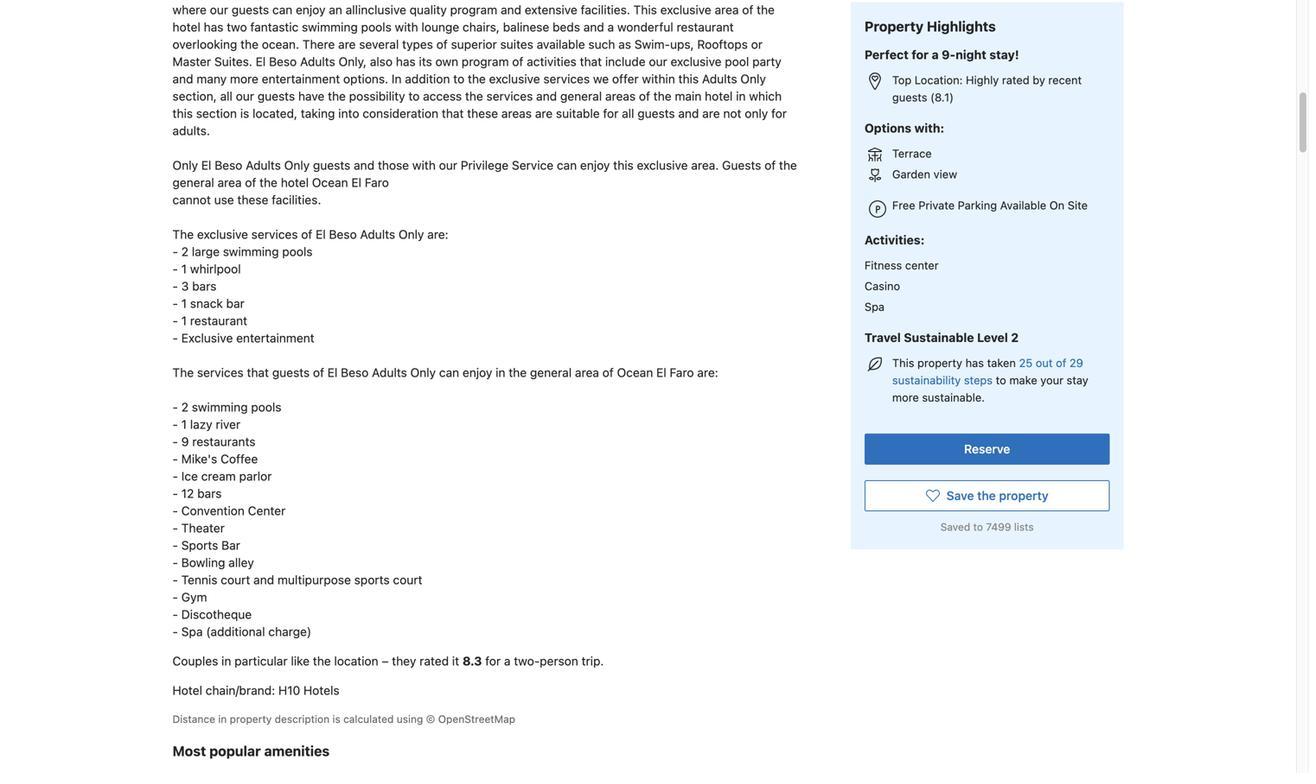 Task type: locate. For each thing, give the bounding box(es) containing it.
0 vertical spatial in
[[221, 655, 231, 669]]

sustainability
[[892, 374, 961, 387]]

free private parking available on site
[[892, 199, 1088, 212]]

in right couples
[[221, 655, 231, 669]]

0 vertical spatial rated
[[1002, 73, 1030, 86]]

calculated
[[343, 714, 394, 726]]

©
[[426, 714, 435, 726]]

rated
[[1002, 73, 1030, 86], [420, 655, 449, 669]]

site
[[1068, 199, 1088, 212]]

in for distance
[[218, 714, 227, 726]]

stay!
[[990, 47, 1019, 62]]

rated left "it"
[[420, 655, 449, 669]]

0 vertical spatial a
[[932, 47, 939, 62]]

7499
[[986, 521, 1011, 533]]

property for distance in property description is calculated using © openstreetmap
[[230, 714, 272, 726]]

1 horizontal spatial property
[[918, 357, 963, 370]]

distance in property description is calculated using © openstreetmap
[[173, 714, 515, 726]]

your
[[1041, 374, 1064, 387]]

garden view
[[892, 168, 957, 181]]

to down taken
[[996, 374, 1006, 387]]

stay
[[1067, 374, 1088, 387]]

1 vertical spatial a
[[504, 655, 511, 669]]

1 horizontal spatial the
[[977, 489, 996, 503]]

9-
[[942, 47, 956, 62]]

0 horizontal spatial property
[[230, 714, 272, 726]]

0 horizontal spatial the
[[313, 655, 331, 669]]

available
[[1000, 199, 1046, 212]]

1 vertical spatial for
[[485, 655, 501, 669]]

view
[[934, 168, 957, 181]]

0 horizontal spatial a
[[504, 655, 511, 669]]

using
[[397, 714, 423, 726]]

openstreetmap
[[438, 714, 515, 726]]

terrace
[[892, 147, 932, 160]]

rated inside top location: highly rated by recent guests (8.1)
[[1002, 73, 1030, 86]]

rated left by
[[1002, 73, 1030, 86]]

0 horizontal spatial to
[[973, 521, 983, 533]]

1 vertical spatial to
[[973, 521, 983, 533]]

it
[[452, 655, 459, 669]]

1 horizontal spatial for
[[912, 47, 929, 62]]

8.3
[[463, 655, 482, 669]]

property up the lists
[[999, 489, 1049, 503]]

recent
[[1048, 73, 1082, 86]]

guests
[[892, 91, 927, 104]]

on
[[1050, 199, 1065, 212]]

options
[[865, 121, 912, 135]]

0 vertical spatial property
[[918, 357, 963, 370]]

they
[[392, 655, 416, 669]]

a left 'two-'
[[504, 655, 511, 669]]

to left 7499
[[973, 521, 983, 533]]

spa
[[865, 300, 885, 313]]

in
[[221, 655, 231, 669], [218, 714, 227, 726]]

1 horizontal spatial to
[[996, 374, 1006, 387]]

save the property button
[[865, 481, 1110, 512]]

the
[[977, 489, 996, 503], [313, 655, 331, 669]]

2
[[1011, 331, 1019, 345]]

the right like
[[313, 655, 331, 669]]

0 horizontal spatial rated
[[420, 655, 449, 669]]

location
[[334, 655, 378, 669]]

more
[[892, 391, 919, 404]]

the right "save" at the right
[[977, 489, 996, 503]]

property
[[918, 357, 963, 370], [999, 489, 1049, 503], [230, 714, 272, 726]]

top location: highly rated by recent guests (8.1)
[[892, 73, 1082, 104]]

property for save the property
[[999, 489, 1049, 503]]

perfect
[[865, 47, 909, 62]]

popular
[[209, 744, 261, 760]]

activities:
[[865, 233, 925, 247]]

1 vertical spatial property
[[999, 489, 1049, 503]]

to
[[996, 374, 1006, 387], [973, 521, 983, 533]]

for left 9-
[[912, 47, 929, 62]]

2 horizontal spatial property
[[999, 489, 1049, 503]]

options with:
[[865, 121, 944, 135]]

property up sustainability
[[918, 357, 963, 370]]

trip.
[[582, 655, 604, 669]]

2 vertical spatial property
[[230, 714, 272, 726]]

1 horizontal spatial a
[[932, 47, 939, 62]]

1 vertical spatial in
[[218, 714, 227, 726]]

level
[[977, 331, 1008, 345]]

property down 'hotel chain/brand: h10 hotels'
[[230, 714, 272, 726]]

hotel
[[173, 684, 202, 698]]

in right distance
[[218, 714, 227, 726]]

amenities
[[264, 744, 330, 760]]

for right 8.3
[[485, 655, 501, 669]]

a left 9-
[[932, 47, 939, 62]]

0 vertical spatial the
[[977, 489, 996, 503]]

for
[[912, 47, 929, 62], [485, 655, 501, 669]]

saved to 7499 lists
[[941, 521, 1034, 533]]

save the property
[[947, 489, 1049, 503]]

casino
[[865, 280, 900, 293]]

property inside dropdown button
[[999, 489, 1049, 503]]

1 horizontal spatial rated
[[1002, 73, 1030, 86]]

saved
[[941, 521, 970, 533]]

0 vertical spatial to
[[996, 374, 1006, 387]]

chain/brand:
[[206, 684, 275, 698]]

most
[[173, 744, 206, 760]]

fitness
[[865, 259, 902, 272]]



Task type: vqa. For each thing, say whether or not it's contained in the screenshot.
premium at the top
no



Task type: describe. For each thing, give the bounding box(es) containing it.
travel
[[865, 331, 901, 345]]

save
[[947, 489, 974, 503]]

free
[[892, 199, 915, 212]]

perfect for a 9-night stay!
[[865, 47, 1019, 62]]

taken
[[987, 357, 1016, 370]]

highly
[[966, 73, 999, 86]]

highlights
[[927, 18, 996, 35]]

h10
[[278, 684, 300, 698]]

this
[[892, 357, 914, 370]]

sustainable.
[[922, 391, 985, 404]]

has
[[966, 357, 984, 370]]

0 vertical spatial for
[[912, 47, 929, 62]]

garden
[[892, 168, 931, 181]]

top
[[892, 73, 912, 86]]

sustainable
[[904, 331, 974, 345]]

fitness center casino spa
[[865, 259, 939, 313]]

25
[[1019, 357, 1033, 370]]

reserve button
[[865, 434, 1110, 465]]

hotel chain/brand: h10 hotels
[[173, 684, 340, 698]]

reserve
[[964, 442, 1010, 457]]

(8.1)
[[931, 91, 954, 104]]

location:
[[915, 73, 963, 86]]

1 vertical spatial the
[[313, 655, 331, 669]]

parking
[[958, 199, 997, 212]]

most popular amenities
[[173, 744, 330, 760]]

property highlights
[[865, 18, 996, 35]]

0 horizontal spatial for
[[485, 655, 501, 669]]

couples
[[173, 655, 218, 669]]

the inside dropdown button
[[977, 489, 996, 503]]

in for couples
[[221, 655, 231, 669]]

1 vertical spatial rated
[[420, 655, 449, 669]]

to make your stay more sustainable.
[[892, 374, 1088, 404]]

night
[[956, 47, 987, 62]]

by
[[1033, 73, 1045, 86]]

–
[[382, 655, 389, 669]]

property
[[865, 18, 924, 35]]

to inside to make your stay more sustainable.
[[996, 374, 1006, 387]]

lists
[[1014, 521, 1034, 533]]

make
[[1009, 374, 1037, 387]]

is
[[332, 714, 340, 726]]

out
[[1036, 357, 1053, 370]]

29
[[1070, 357, 1083, 370]]

25 out of 29 sustainability steps link
[[892, 357, 1083, 387]]

of
[[1056, 357, 1067, 370]]

hotels
[[304, 684, 340, 698]]

with:
[[914, 121, 944, 135]]

like
[[291, 655, 310, 669]]

25 out of 29 sustainability steps
[[892, 357, 1083, 387]]

travel sustainable level  2
[[865, 331, 1019, 345]]

steps
[[964, 374, 993, 387]]

two-
[[514, 655, 540, 669]]

this property has taken
[[892, 357, 1019, 370]]

person
[[540, 655, 578, 669]]

distance
[[173, 714, 215, 726]]

couples in particular like the location – they rated it 8.3 for a two-person trip.
[[173, 655, 604, 669]]

description
[[275, 714, 330, 726]]

particular
[[235, 655, 288, 669]]

center
[[905, 259, 939, 272]]

private
[[919, 199, 955, 212]]



